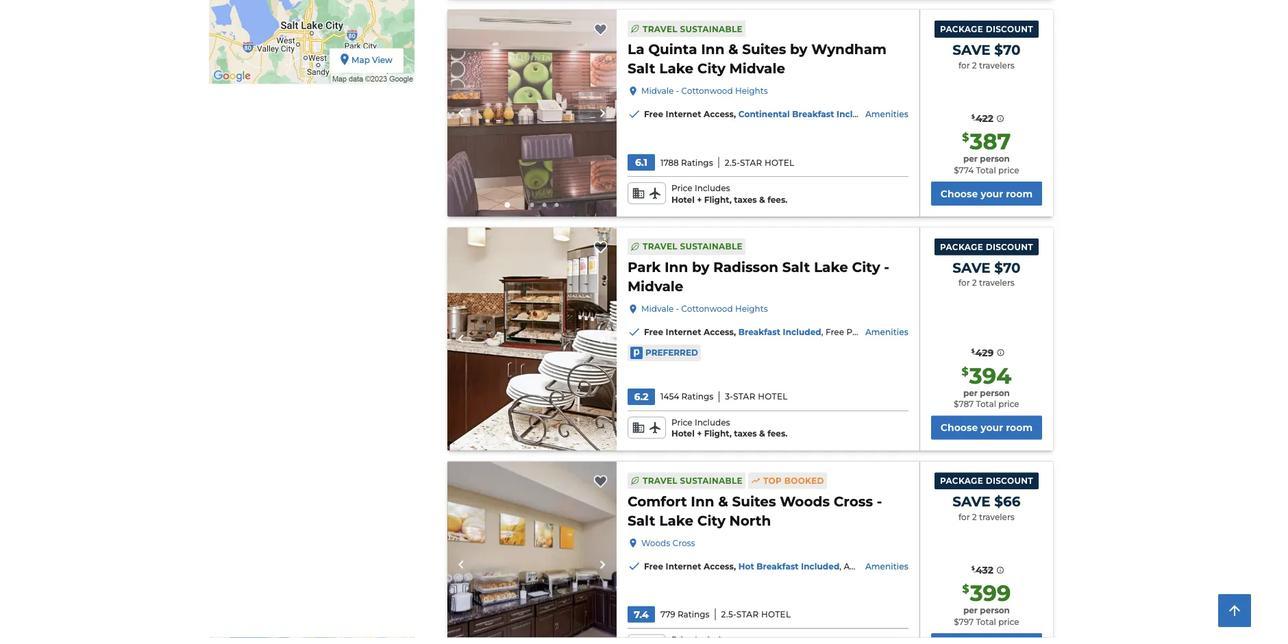 Task type: vqa. For each thing, say whether or not it's contained in the screenshot.
LAKE for 387
yes



Task type: locate. For each thing, give the bounding box(es) containing it.
2 2 from the top
[[973, 278, 977, 288]]

3 price from the top
[[999, 617, 1020, 627]]

1 vertical spatial for
[[959, 278, 970, 288]]

2.5-
[[725, 158, 740, 167], [722, 609, 737, 619]]

0 vertical spatial +
[[697, 195, 702, 205]]

1 vertical spatial travel
[[643, 242, 678, 251]]

ratings
[[681, 158, 713, 167], [682, 392, 714, 402], [678, 609, 710, 619]]

-
[[676, 86, 679, 96], [885, 259, 890, 275], [676, 304, 679, 314], [877, 493, 883, 510]]

travel sustainable up 'park' in the top of the page
[[643, 242, 743, 251]]

2
[[973, 60, 977, 70], [973, 278, 977, 288], [973, 512, 977, 522]]

for for 394
[[959, 278, 970, 288]]

1 go to image #2 image from the top
[[518, 203, 522, 207]]

2 vertical spatial package discount
[[941, 476, 1034, 486]]

1 vertical spatial by
[[692, 259, 710, 275]]

1 access from the top
[[704, 109, 734, 119]]

0 vertical spatial $70
[[995, 41, 1021, 58]]

flight, down 1788 ratings
[[705, 195, 732, 205]]

2 for 2 travelers from the top
[[959, 278, 1015, 288]]

0 vertical spatial choose
[[941, 188, 978, 199]]

photo carousel region
[[448, 10, 617, 216], [448, 227, 617, 451], [448, 462, 617, 638]]

city inside the la quinta inn & suites by wyndham salt lake city midvale
[[698, 60, 726, 77]]

sustainable up radisson
[[680, 242, 743, 251]]

package discount for 399
[[941, 476, 1034, 486]]

1 midvale - cottonwood heights from the top
[[642, 86, 768, 96]]

go to image #2 image for 387
[[518, 203, 522, 207]]

1 package discount from the top
[[941, 24, 1034, 34]]

star down hot
[[737, 609, 759, 619]]

1 horizontal spatial no
[[1227, 561, 1239, 571]]

1 go to image #4 image from the top
[[543, 203, 547, 207]]

0 vertical spatial breakfast
[[793, 109, 835, 119]]

1 vertical spatial choose your room
[[941, 422, 1033, 434]]

0 vertical spatial includes
[[695, 183, 731, 193]]

3 photo carousel region from the top
[[448, 462, 617, 638]]

cottonwood down the quinta
[[682, 86, 733, 96]]

0 vertical spatial save
[[953, 41, 991, 58]]

2 vertical spatial inn
[[691, 493, 715, 510]]

6.2
[[634, 391, 649, 403]]

+ down 1788 ratings
[[697, 195, 702, 205]]

per up $787
[[964, 388, 978, 398]]

0 vertical spatial per
[[964, 154, 978, 164]]

amenities for 394
[[866, 327, 909, 337]]

0 vertical spatial parking,
[[847, 327, 882, 337]]

0 vertical spatial cross
[[834, 493, 873, 510]]

person
[[981, 154, 1010, 164], [981, 388, 1010, 398], [981, 606, 1010, 616]]

2.5-star hotel
[[725, 158, 795, 167], [722, 609, 791, 619]]

2 travel sustainable from the top
[[643, 242, 743, 251]]

1 discount from the top
[[986, 24, 1034, 34]]

choose your room for 387
[[941, 188, 1033, 199]]

your down $ 394 per person $787 total price
[[981, 422, 1004, 434]]

total
[[976, 165, 997, 175], [977, 399, 997, 409], [977, 617, 997, 627]]

fees.
[[768, 195, 788, 205], [768, 429, 788, 439]]

1 vertical spatial 2.5-
[[722, 609, 737, 619]]

sustainable up comfort inn & suites woods cross - salt lake city north
[[680, 476, 743, 486]]

included left adults
[[802, 561, 840, 571]]

travelers for 399
[[980, 512, 1015, 522]]

1 heights from the top
[[736, 86, 768, 96]]

1 vertical spatial save
[[953, 259, 991, 276]]

city
[[698, 60, 726, 77], [852, 259, 881, 275], [698, 512, 726, 529]]

2 flight, from the top
[[705, 429, 732, 439]]

sustainable
[[680, 24, 743, 34], [680, 242, 743, 251], [680, 476, 743, 486]]

price inside $ 394 per person $787 total price
[[999, 399, 1020, 409]]

2 sustainable from the top
[[680, 242, 743, 251]]

0 vertical spatial pool,
[[933, 327, 954, 337]]

1 vertical spatial lake
[[814, 259, 849, 275]]

price includes hotel + flight, taxes & fees. down 3-
[[672, 417, 788, 439]]

choose your room down $774
[[941, 188, 1033, 199]]

$ left 422
[[972, 113, 975, 120]]

room for 387
[[1006, 188, 1033, 199]]

$ inside $ 394 per person $787 total price
[[962, 365, 969, 378]]

go to image #5 image
[[555, 203, 559, 207], [555, 437, 559, 441]]

amenities
[[866, 109, 909, 119], [866, 327, 909, 337], [866, 561, 909, 571]]

save $70
[[953, 41, 1021, 58], [953, 259, 1021, 276]]

per up $774
[[964, 154, 978, 164]]

total right $787
[[977, 399, 997, 409]]

person down 422
[[981, 154, 1010, 164]]

price includes hotel + flight, taxes & fees.
[[672, 183, 788, 205], [672, 417, 788, 439]]

,
[[734, 109, 736, 119], [734, 327, 736, 337], [822, 327, 824, 337], [734, 561, 736, 571], [840, 561, 842, 571]]

travelers up 422
[[980, 60, 1015, 70]]

midvale
[[730, 60, 786, 77], [642, 86, 674, 96], [628, 278, 684, 295], [642, 304, 674, 314]]

1 fees. from the top
[[768, 195, 788, 205]]

1 vertical spatial go to image #4 image
[[543, 437, 547, 441]]

free internet access , breakfast included , free parking, swimming pool, fitness center, restaurant, accessible rooms/facilities, no smoking roo
[[644, 327, 1263, 337]]

387
[[970, 128, 1011, 155]]

included down park inn by radisson salt lake city -midvale element
[[783, 327, 822, 337]]

1 price from the top
[[672, 183, 693, 193]]

2 price from the top
[[999, 399, 1020, 409]]

la
[[628, 41, 645, 58]]

heights up free internet access , continental breakfast included in the top of the page
[[736, 86, 768, 96]]

star down free internet access , continental breakfast included in the top of the page
[[740, 158, 763, 167]]

2 down save $66
[[973, 512, 977, 522]]

1454
[[661, 392, 680, 402]]

0 vertical spatial sustainable
[[680, 24, 743, 34]]

2 package from the top
[[941, 242, 984, 252]]

1 per from the top
[[964, 154, 978, 164]]

choose your room button for 394
[[932, 416, 1043, 440]]

price includes hotel + flight, taxes & fees. for 387
[[672, 183, 788, 205]]

cottonwood
[[682, 86, 733, 96], [682, 304, 733, 314]]

$787
[[954, 399, 974, 409]]

inn inside park inn by radisson salt lake city - midvale
[[665, 259, 688, 275]]

price inside $ 399 per person $797 total price
[[999, 617, 1020, 627]]

$ inside the $ 432
[[972, 565, 975, 572]]

taxes for 394
[[734, 429, 757, 439]]

price down 1788 ratings
[[672, 183, 693, 193]]

$ inside $ 387 per person $774 total price
[[963, 130, 970, 144]]

1 amenities from the top
[[866, 109, 909, 119]]

price
[[672, 183, 693, 193], [672, 417, 693, 427]]

flight,
[[705, 195, 732, 205], [705, 429, 732, 439]]

0 vertical spatial room
[[1006, 188, 1033, 199]]

internet up the preferred
[[666, 327, 702, 337]]

1 sustainable from the top
[[680, 24, 743, 34]]

1 vertical spatial accessible
[[1107, 561, 1151, 571]]

parking,
[[847, 327, 882, 337], [919, 561, 954, 571]]

0 vertical spatial go to image #3 image
[[530, 203, 534, 207]]

0 vertical spatial travelers
[[980, 60, 1015, 70]]

0 vertical spatial choose your room button
[[932, 182, 1043, 205]]

2 price from the top
[[672, 417, 693, 427]]

1 vertical spatial person
[[981, 388, 1010, 398]]

2.5-star hotel for 387
[[725, 158, 795, 167]]

go to image #2 image
[[518, 203, 522, 207], [518, 437, 522, 441]]

ratings right 779
[[678, 609, 710, 619]]

heights
[[736, 86, 768, 96], [736, 304, 768, 314]]

star for 399
[[737, 609, 759, 619]]

includes down 3-
[[695, 417, 731, 427]]

3 discount from the top
[[986, 476, 1034, 486]]

salt right radisson
[[783, 259, 811, 275]]

3 travel sustainable from the top
[[643, 476, 743, 486]]

2 travelers from the top
[[980, 278, 1015, 288]]

salt for 387
[[628, 60, 656, 77]]

0 vertical spatial cottonwood
[[682, 86, 733, 96]]

choose your room button down $787
[[932, 416, 1043, 440]]

2.5- for 399
[[722, 609, 737, 619]]

price for 387
[[672, 183, 693, 193]]

2 go to image #4 image from the top
[[543, 437, 547, 441]]

travel for 394
[[643, 242, 678, 251]]

2 midvale - cottonwood heights from the top
[[642, 304, 768, 314]]

choose your room button for 387
[[932, 182, 1043, 205]]

2 vertical spatial access
[[704, 561, 734, 571]]

2 vertical spatial sustainable
[[680, 476, 743, 486]]

1 travel sustainable from the top
[[643, 24, 743, 34]]

0 vertical spatial for 2 travelers
[[959, 60, 1015, 70]]

breakfast for hot
[[757, 561, 799, 571]]

2 vertical spatial total
[[977, 617, 997, 627]]

flight, down 3-
[[705, 429, 732, 439]]

hotel
[[765, 158, 795, 167], [672, 195, 695, 205], [758, 392, 788, 402], [672, 429, 695, 439], [762, 609, 791, 619]]

go to image #4 image
[[543, 203, 547, 207], [543, 437, 547, 441]]

access left hot
[[704, 561, 734, 571]]

internet up 1788 ratings
[[666, 109, 702, 119]]

amenities for 399
[[866, 561, 909, 571]]

lake inside comfort inn & suites woods cross - salt lake city north
[[660, 512, 694, 529]]

2 vertical spatial 2
[[973, 512, 977, 522]]

0 vertical spatial price
[[999, 165, 1020, 175]]

3 internet from the top
[[666, 561, 702, 571]]

room down $ 387 per person $774 total price on the right top
[[1006, 188, 1033, 199]]

total for 399
[[977, 617, 997, 627]]

heights down park inn by radisson salt lake city - midvale
[[736, 304, 768, 314]]

3-
[[725, 392, 734, 402]]

choose down $774
[[941, 188, 978, 199]]

2 save from the top
[[953, 259, 991, 276]]

$ inside $ 399 per person $797 total price
[[963, 582, 970, 596]]

3 package from the top
[[941, 476, 984, 486]]

1 vertical spatial +
[[697, 429, 702, 439]]

2 vertical spatial save
[[953, 493, 991, 510]]

for 2 travelers down save $66
[[959, 512, 1015, 522]]

price down 399
[[999, 617, 1020, 627]]

2 package discount from the top
[[941, 242, 1034, 252]]

choose your room for 394
[[941, 422, 1033, 434]]

ratings right 1454
[[682, 392, 714, 402]]

$ down the pets
[[963, 582, 970, 596]]

swimming right allowed,
[[1015, 561, 1061, 571]]

1 vertical spatial flight,
[[705, 429, 732, 439]]

1 your from the top
[[981, 188, 1004, 199]]

1 total from the top
[[976, 165, 997, 175]]

by
[[790, 41, 808, 58], [692, 259, 710, 275]]

midvale - cottonwood heights up the preferred
[[642, 304, 768, 314]]

total for 387
[[976, 165, 997, 175]]

inn right the quinta
[[701, 41, 725, 58]]

lake inside the la quinta inn & suites by wyndham salt lake city midvale
[[660, 60, 694, 77]]

1 2 from the top
[[973, 60, 977, 70]]

1 vertical spatial per
[[964, 388, 978, 398]]

salt down comfort
[[628, 512, 656, 529]]

2.5- for 387
[[725, 158, 740, 167]]

breakfast right continental
[[793, 109, 835, 119]]

2 vertical spatial amenities
[[866, 561, 909, 571]]

2 your from the top
[[981, 422, 1004, 434]]

salt for 399
[[628, 512, 656, 529]]

1 vertical spatial travel sustainable
[[643, 242, 743, 251]]

0 vertical spatial photo carousel region
[[448, 10, 617, 216]]

choose down $787
[[941, 422, 978, 434]]

1 vertical spatial 2
[[973, 278, 977, 288]]

included for hot
[[802, 561, 840, 571]]

3 access from the top
[[704, 561, 734, 571]]

0 vertical spatial by
[[790, 41, 808, 58]]

2.5-star hotel down hot
[[722, 609, 791, 619]]

1 horizontal spatial woods
[[780, 493, 830, 510]]

for
[[959, 60, 970, 70], [959, 278, 970, 288], [959, 512, 970, 522]]

1 vertical spatial internet
[[666, 327, 702, 337]]

person down 432
[[981, 606, 1010, 616]]

quinta
[[649, 41, 698, 58]]

0 horizontal spatial woods
[[642, 538, 671, 548]]

0 vertical spatial salt
[[628, 60, 656, 77]]

city inside comfort inn & suites woods cross - salt lake city north
[[698, 512, 726, 529]]

0 vertical spatial save $70
[[953, 41, 1021, 58]]

3 total from the top
[[977, 617, 997, 627]]

travel for 399
[[643, 476, 678, 486]]

your for 394
[[981, 422, 1004, 434]]

comfort inn & suites woods cross - salt lake city north element
[[628, 492, 909, 529]]

per inside $ 387 per person $774 total price
[[964, 154, 978, 164]]

1 for 2 travelers from the top
[[959, 60, 1015, 70]]

2 per from the top
[[964, 388, 978, 398]]

travel up the quinta
[[643, 24, 678, 34]]

$ inside $ 422
[[972, 113, 975, 120]]

2 + from the top
[[697, 429, 702, 439]]

save
[[953, 41, 991, 58], [953, 259, 991, 276], [953, 493, 991, 510]]

price down '387'
[[999, 165, 1020, 175]]

0 vertical spatial swimming
[[884, 327, 931, 337]]

breakfast down park inn by radisson salt lake city - midvale
[[739, 327, 781, 337]]

1 choose your room button from the top
[[932, 182, 1043, 205]]

included
[[837, 109, 876, 119], [783, 327, 822, 337], [802, 561, 840, 571]]

0 vertical spatial price includes hotel + flight, taxes & fees.
[[672, 183, 788, 205]]

ratings for 394
[[682, 392, 714, 402]]

only,
[[874, 561, 895, 571]]

ratings right 1788
[[681, 158, 713, 167]]

$ for 422
[[972, 113, 975, 120]]

1 vertical spatial $70
[[995, 259, 1021, 276]]

1 cottonwood from the top
[[682, 86, 733, 96]]

2 internet from the top
[[666, 327, 702, 337]]

& inside comfort inn & suites woods cross - salt lake city north
[[719, 493, 729, 510]]

free for breakfast
[[644, 327, 664, 337]]

la quinta inn & suites by wyndham salt lake city midvale
[[628, 41, 887, 77]]

cross down comfort
[[673, 538, 696, 548]]

pool, left fitness
[[933, 327, 954, 337]]

roo
[[1247, 327, 1263, 337]]

photo carousel region for 387
[[448, 10, 617, 216]]

suites inside comfort inn & suites woods cross - salt lake city north
[[732, 493, 776, 510]]

2.5- right 1788 ratings
[[725, 158, 740, 167]]

3 breakfast image from the top
[[448, 462, 617, 638]]

&
[[729, 41, 739, 58], [760, 195, 766, 205], [760, 429, 766, 439], [719, 493, 729, 510]]

$66
[[995, 493, 1021, 510]]

2 vertical spatial discount
[[986, 476, 1034, 486]]

1 vertical spatial sustainable
[[680, 242, 743, 251]]

breakfast image
[[448, 10, 617, 216], [448, 227, 617, 451], [448, 462, 617, 638]]

2.5- right the 779 ratings
[[722, 609, 737, 619]]

midvale inside the la quinta inn & suites by wyndham salt lake city midvale
[[730, 60, 786, 77]]

1 vertical spatial cross
[[673, 538, 696, 548]]

swimming left fitness
[[884, 327, 931, 337]]

0 vertical spatial total
[[976, 165, 997, 175]]

go to image #1 image
[[505, 202, 510, 208], [505, 436, 510, 442]]

6.1
[[635, 157, 648, 168]]

breakfast
[[793, 109, 835, 119], [739, 327, 781, 337], [757, 561, 799, 571]]

woods
[[780, 493, 830, 510], [642, 538, 671, 548]]

salt inside the la quinta inn & suites by wyndham salt lake city midvale
[[628, 60, 656, 77]]

includes down 1788 ratings
[[695, 183, 731, 193]]

sustainable for 387
[[680, 24, 743, 34]]

$ left '387'
[[963, 130, 970, 144]]

package
[[941, 24, 984, 34], [941, 242, 984, 252], [941, 476, 984, 486]]

3 travel from the top
[[643, 476, 678, 486]]

internet down woods cross on the right bottom of the page
[[666, 561, 702, 571]]

2 includes from the top
[[695, 417, 731, 427]]

access left continental
[[704, 109, 734, 119]]

0 vertical spatial inn
[[701, 41, 725, 58]]

1 horizontal spatial parking,
[[919, 561, 954, 571]]

1 vertical spatial choose
[[941, 422, 978, 434]]

total inside $ 394 per person $787 total price
[[977, 399, 997, 409]]

for 2 travelers up 422
[[959, 60, 1015, 70]]

2 photo carousel region from the top
[[448, 227, 617, 451]]

midvale inside park inn by radisson salt lake city - midvale
[[628, 278, 684, 295]]

3 per from the top
[[964, 606, 978, 616]]

no
[[1192, 327, 1204, 337], [1227, 561, 1239, 571]]

pool, left spa,
[[1064, 561, 1084, 571]]

1 vertical spatial included
[[783, 327, 822, 337]]

0 vertical spatial no
[[1192, 327, 1204, 337]]

1 horizontal spatial swimming
[[1015, 561, 1061, 571]]

your down $ 387 per person $774 total price on the right top
[[981, 188, 1004, 199]]

accessible
[[1072, 327, 1116, 337], [1107, 561, 1151, 571]]

cross up adults
[[834, 493, 873, 510]]

1 go to image #3 image from the top
[[530, 203, 534, 207]]

0 vertical spatial choose your room
[[941, 188, 1033, 199]]

0 vertical spatial amenities
[[866, 109, 909, 119]]

0 vertical spatial go to image #1 image
[[505, 202, 510, 208]]

midvale - cottonwood heights
[[642, 86, 768, 96], [642, 304, 768, 314]]

discount for 394
[[986, 242, 1034, 252]]

access up 3-
[[704, 327, 734, 337]]

discount for 399
[[986, 476, 1034, 486]]

sustainable up the quinta
[[680, 24, 743, 34]]

your
[[981, 188, 1004, 199], [981, 422, 1004, 434]]

2 vertical spatial breakfast
[[757, 561, 799, 571]]

1 vertical spatial 2.5-star hotel
[[722, 609, 791, 619]]

2 choose your room button from the top
[[932, 416, 1043, 440]]

free for continental
[[644, 109, 664, 119]]

0 vertical spatial access
[[704, 109, 734, 119]]

includes for 387
[[695, 183, 731, 193]]

no left 'smok'
[[1227, 561, 1239, 571]]

travel up 'park' in the top of the page
[[643, 242, 678, 251]]

$ for 429
[[972, 348, 975, 354]]

2 choose from the top
[[941, 422, 978, 434]]

salt inside comfort inn & suites woods cross - salt lake city north
[[628, 512, 656, 529]]

3 sustainable from the top
[[680, 476, 743, 486]]

1 choose from the top
[[941, 188, 978, 199]]

1 flight, from the top
[[705, 195, 732, 205]]

0 vertical spatial package discount
[[941, 24, 1034, 34]]

3 travelers from the top
[[980, 512, 1015, 522]]

3 package discount from the top
[[941, 476, 1034, 486]]

1 vertical spatial breakfast image
[[448, 227, 617, 451]]

accessible right restaurant, at right
[[1072, 327, 1116, 337]]

woods cross
[[642, 538, 696, 548]]

1 + from the top
[[697, 195, 702, 205]]

taxes up radisson
[[734, 195, 757, 205]]

1 vertical spatial woods
[[642, 538, 671, 548]]

0 vertical spatial travel
[[643, 24, 678, 34]]

go to image #3 image
[[530, 203, 534, 207], [530, 437, 534, 441]]

0 vertical spatial 2.5-star hotel
[[725, 158, 795, 167]]

0 vertical spatial breakfast image
[[448, 10, 617, 216]]

for 2 travelers
[[959, 60, 1015, 70], [959, 278, 1015, 288], [959, 512, 1015, 522]]

2 choose your room from the top
[[941, 422, 1033, 434]]

1 vertical spatial rooms/facilities,
[[1153, 561, 1225, 571]]

access for 399
[[704, 561, 734, 571]]

go to image #3 image for 394
[[530, 437, 534, 441]]

total right $797
[[977, 617, 997, 627]]

breakfast right hot
[[757, 561, 799, 571]]

free
[[644, 109, 664, 119], [644, 327, 664, 337], [826, 327, 845, 337], [644, 561, 664, 571], [898, 561, 916, 571]]

2 save $70 from the top
[[953, 259, 1021, 276]]

per inside $ 399 per person $797 total price
[[964, 606, 978, 616]]

$ 432
[[972, 565, 994, 576]]

midvale - cottonwood heights down the quinta
[[642, 86, 768, 96]]

internet for 394
[[666, 327, 702, 337]]

city for 399
[[698, 512, 726, 529]]

per inside $ 394 per person $787 total price
[[964, 388, 978, 398]]

package discount for 394
[[941, 242, 1034, 252]]

room down $ 394 per person $787 total price
[[1006, 422, 1033, 434]]

3 2 from the top
[[973, 512, 977, 522]]

1 vertical spatial for 2 travelers
[[959, 278, 1015, 288]]

1 vertical spatial suites
[[732, 493, 776, 510]]

1 photo carousel region from the top
[[448, 10, 617, 216]]

included for continental
[[837, 109, 876, 119]]

travelers down save $66
[[980, 512, 1015, 522]]

1 breakfast image from the top
[[448, 10, 617, 216]]

2 vertical spatial ratings
[[678, 609, 710, 619]]

park inn by radisson salt lake city -midvale element
[[628, 258, 909, 295]]

price inside $ 387 per person $774 total price
[[999, 165, 1020, 175]]

$ for 394
[[962, 365, 969, 378]]

star right 1454 ratings
[[734, 392, 756, 402]]

price for 387
[[999, 165, 1020, 175]]

1 includes from the top
[[695, 183, 731, 193]]

2 vertical spatial travelers
[[980, 512, 1015, 522]]

1 vertical spatial photo carousel region
[[448, 227, 617, 451]]

2 go to image #2 image from the top
[[518, 437, 522, 441]]

person inside $ 399 per person $797 total price
[[981, 606, 1010, 616]]

0 vertical spatial fees.
[[768, 195, 788, 205]]

suites inside the la quinta inn & suites by wyndham salt lake city midvale
[[743, 41, 787, 58]]

hotel for 399
[[762, 609, 791, 619]]

1 go to image #1 image from the top
[[505, 202, 510, 208]]

1 go to image #5 image from the top
[[555, 203, 559, 207]]

cottonwood up the preferred
[[682, 304, 733, 314]]

inn
[[701, 41, 725, 58], [665, 259, 688, 275], [691, 493, 715, 510]]

hotel for 387
[[765, 158, 795, 167]]

lake for 399
[[660, 512, 694, 529]]

lake inside park inn by radisson salt lake city - midvale
[[814, 259, 849, 275]]

+ down 1454 ratings
[[697, 429, 702, 439]]

salt down la
[[628, 60, 656, 77]]

by left radisson
[[692, 259, 710, 275]]

taxes down 3-star hotel
[[734, 429, 757, 439]]

2.5-star hotel down free internet access , continental breakfast included in the top of the page
[[725, 158, 795, 167]]

1 vertical spatial price includes hotel + flight, taxes & fees.
[[672, 417, 788, 439]]

3 save from the top
[[953, 493, 991, 510]]

1 vertical spatial star
[[734, 392, 756, 402]]

heights for 394
[[736, 304, 768, 314]]

- inside comfort inn & suites woods cross - salt lake city north
[[877, 493, 883, 510]]

adults
[[844, 561, 872, 571]]

total right $774
[[976, 165, 997, 175]]

price down 394 on the right bottom of page
[[999, 399, 1020, 409]]

3 for 2 travelers from the top
[[959, 512, 1015, 522]]

2 go to image #3 image from the top
[[530, 437, 534, 441]]

includes
[[695, 183, 731, 193], [695, 417, 731, 427]]

comfort
[[628, 493, 687, 510]]

2 vertical spatial travel sustainable
[[643, 476, 743, 486]]

total for 394
[[977, 399, 997, 409]]

$ left 394 on the right bottom of page
[[962, 365, 969, 378]]

0 vertical spatial package
[[941, 24, 984, 34]]

2 amenities from the top
[[866, 327, 909, 337]]

2 breakfast image from the top
[[448, 227, 617, 451]]

travelers up center,
[[980, 278, 1015, 288]]

by left wyndham on the top of page
[[790, 41, 808, 58]]

person inside $ 387 per person $774 total price
[[981, 154, 1010, 164]]

inn right 'park' in the top of the page
[[665, 259, 688, 275]]

woods down booked
[[780, 493, 830, 510]]

for 2 travelers up fitness
[[959, 278, 1015, 288]]

inn inside comfort inn & suites woods cross - salt lake city north
[[691, 493, 715, 510]]

allowed,
[[977, 561, 1013, 571]]

go to image #2 image for 394
[[518, 437, 522, 441]]

2 access from the top
[[704, 327, 734, 337]]

taxes for 387
[[734, 195, 757, 205]]

3 person from the top
[[981, 606, 1010, 616]]

0 vertical spatial go to image #4 image
[[543, 203, 547, 207]]

2 price includes hotel + flight, taxes & fees. from the top
[[672, 417, 788, 439]]

for 2 travelers for 387
[[959, 60, 1015, 70]]

1 vertical spatial save $70
[[953, 259, 1021, 276]]

per
[[964, 154, 978, 164], [964, 388, 978, 398], [964, 606, 978, 616]]

photo carousel region for 394
[[448, 227, 617, 451]]

394
[[970, 362, 1012, 389]]

1 vertical spatial fees.
[[768, 429, 788, 439]]

price for 394
[[999, 399, 1020, 409]]

pool,
[[933, 327, 954, 337], [1064, 561, 1084, 571]]

2 person from the top
[[981, 388, 1010, 398]]

per up $797
[[964, 606, 978, 616]]

0 vertical spatial go to image #2 image
[[518, 203, 522, 207]]

2 room from the top
[[1006, 422, 1033, 434]]

travel sustainable for 394
[[643, 242, 743, 251]]

1 person from the top
[[981, 154, 1010, 164]]

2 discount from the top
[[986, 242, 1034, 252]]

2 travel from the top
[[643, 242, 678, 251]]

2 heights from the top
[[736, 304, 768, 314]]

go to image #1 image for 387
[[505, 202, 510, 208]]

salt
[[628, 60, 656, 77], [783, 259, 811, 275], [628, 512, 656, 529]]

breakfast image for 387
[[448, 10, 617, 216]]

person down 429
[[981, 388, 1010, 398]]

save for 387
[[953, 41, 991, 58]]

save $70 for 394
[[953, 259, 1021, 276]]

1 for from the top
[[959, 60, 970, 70]]

2 cottonwood from the top
[[682, 304, 733, 314]]

1 room from the top
[[1006, 188, 1033, 199]]

1 choose your room from the top
[[941, 188, 1033, 199]]

2 fees. from the top
[[768, 429, 788, 439]]

$
[[972, 113, 975, 120], [963, 130, 970, 144], [972, 348, 975, 354], [962, 365, 969, 378], [972, 565, 975, 572], [963, 582, 970, 596]]

1 price from the top
[[999, 165, 1020, 175]]

travel
[[643, 24, 678, 34], [643, 242, 678, 251], [643, 476, 678, 486]]

no left 'smoking'
[[1192, 327, 1204, 337]]

2 go to image #1 image from the top
[[505, 436, 510, 442]]

2 up fitness
[[973, 278, 977, 288]]

1 price includes hotel + flight, taxes & fees. from the top
[[672, 183, 788, 205]]

price includes hotel + flight, taxes & fees. down 1788 ratings
[[672, 183, 788, 205]]

person inside $ 394 per person $787 total price
[[981, 388, 1010, 398]]

1 vertical spatial pool,
[[1064, 561, 1084, 571]]

travelers
[[980, 60, 1015, 70], [980, 278, 1015, 288], [980, 512, 1015, 522]]

per for 387
[[964, 154, 978, 164]]

0 vertical spatial included
[[837, 109, 876, 119]]

2 $70 from the top
[[995, 259, 1021, 276]]

1 vertical spatial amenities
[[866, 327, 909, 337]]

room
[[1006, 188, 1033, 199], [1006, 422, 1033, 434]]

0 horizontal spatial cross
[[673, 538, 696, 548]]

1 package from the top
[[941, 24, 984, 34]]

3 for from the top
[[959, 512, 970, 522]]

2 taxes from the top
[[734, 429, 757, 439]]

suites up continental
[[743, 41, 787, 58]]

1 save $70 from the top
[[953, 41, 1021, 58]]

lake
[[660, 60, 694, 77], [814, 259, 849, 275], [660, 512, 694, 529]]

suites up north
[[732, 493, 776, 510]]

1 vertical spatial go to image #5 image
[[555, 437, 559, 441]]

1 $70 from the top
[[995, 41, 1021, 58]]

$ inside $ 429
[[972, 348, 975, 354]]

choose your room button down $774
[[932, 182, 1043, 205]]

2 for from the top
[[959, 278, 970, 288]]

view
[[372, 55, 393, 65]]

choose
[[941, 188, 978, 199], [941, 422, 978, 434]]

2 total from the top
[[977, 399, 997, 409]]

1 taxes from the top
[[734, 195, 757, 205]]

amenities for 387
[[866, 109, 909, 119]]

discount
[[986, 24, 1034, 34], [986, 242, 1034, 252], [986, 476, 1034, 486]]

1 save from the top
[[953, 41, 991, 58]]

inn right comfort
[[691, 493, 715, 510]]

total inside $ 387 per person $774 total price
[[976, 165, 997, 175]]

2 vertical spatial salt
[[628, 512, 656, 529]]

accessible right spa,
[[1107, 561, 1151, 571]]

choose your room
[[941, 188, 1033, 199], [941, 422, 1033, 434]]

travel sustainable up the quinta
[[643, 24, 743, 34]]

price
[[999, 165, 1020, 175], [999, 399, 1020, 409], [999, 617, 1020, 627]]

2 up $ 422
[[973, 60, 977, 70]]

0 vertical spatial lake
[[660, 60, 694, 77]]

0 vertical spatial for
[[959, 60, 970, 70]]

total inside $ 399 per person $797 total price
[[977, 617, 997, 627]]

internet
[[666, 109, 702, 119], [666, 327, 702, 337], [666, 561, 702, 571]]



Task type: describe. For each thing, give the bounding box(es) containing it.
save $66
[[953, 493, 1021, 510]]

779
[[661, 609, 676, 619]]

for for 399
[[959, 512, 970, 522]]

$ for 399
[[963, 582, 970, 596]]

$ 429
[[972, 347, 994, 359]]

choose for 387
[[941, 188, 978, 199]]

save for 394
[[953, 259, 991, 276]]

breakfast for continental
[[793, 109, 835, 119]]

salt inside park inn by radisson salt lake city - midvale
[[783, 259, 811, 275]]

by inside the la quinta inn & suites by wyndham salt lake city midvale
[[790, 41, 808, 58]]

access for 394
[[704, 327, 734, 337]]

flight, for 394
[[705, 429, 732, 439]]

go to image #1 image for 394
[[505, 436, 510, 442]]

preferred
[[646, 348, 698, 358]]

top booked
[[764, 476, 825, 486]]

room for 394
[[1006, 422, 1033, 434]]

432
[[976, 565, 994, 576]]

sustainable for 394
[[680, 242, 743, 251]]

person for 399
[[981, 606, 1010, 616]]

+ for 387
[[697, 195, 702, 205]]

city for 387
[[698, 60, 726, 77]]

$70 for 394
[[995, 259, 1021, 276]]

save for 399
[[953, 493, 991, 510]]

1 vertical spatial parking,
[[919, 561, 954, 571]]

star for 394
[[734, 392, 756, 402]]

cross inside comfort inn & suites woods cross - salt lake city north
[[834, 493, 873, 510]]

cottonwood for 394
[[682, 304, 733, 314]]

heights for 387
[[736, 86, 768, 96]]

breakfast image for 399
[[448, 462, 617, 638]]

1 vertical spatial breakfast
[[739, 327, 781, 337]]

429
[[976, 347, 994, 359]]

free internet access , hot breakfast included , adults only, free parking, pets allowed, swimming pool, spa, accessible rooms/facilities, no smok
[[644, 561, 1263, 571]]

top
[[764, 476, 782, 486]]

person for 394
[[981, 388, 1010, 398]]

free for hot
[[644, 561, 664, 571]]

1 horizontal spatial pool,
[[1064, 561, 1084, 571]]

sustainable for 399
[[680, 476, 743, 486]]

travel sustainable for 387
[[643, 24, 743, 34]]

$ for 432
[[972, 565, 975, 572]]

fees. for 387
[[768, 195, 788, 205]]

per for 394
[[964, 388, 978, 398]]

, for hot
[[734, 561, 736, 571]]

1788
[[661, 158, 679, 167]]

0 horizontal spatial pool,
[[933, 327, 954, 337]]

inn inside the la quinta inn & suites by wyndham salt lake city midvale
[[701, 41, 725, 58]]

& inside the la quinta inn & suites by wyndham salt lake city midvale
[[729, 41, 739, 58]]

includes for 394
[[695, 417, 731, 427]]

by inside park inn by radisson salt lake city - midvale
[[692, 259, 710, 275]]

travel sustainable for 399
[[643, 476, 743, 486]]

midvale - cottonwood heights for 394
[[642, 304, 768, 314]]

$ 422
[[972, 113, 994, 124]]

wyndham
[[812, 41, 887, 58]]

go to image #5 image for 387
[[555, 203, 559, 207]]

save $70 for 387
[[953, 41, 1021, 58]]

cottonwood for 387
[[682, 86, 733, 96]]

free internet access , continental breakfast included
[[644, 109, 876, 119]]

1454 ratings
[[661, 392, 714, 402]]

inn for 399
[[691, 493, 715, 510]]

3-star hotel
[[725, 392, 788, 402]]

779 ratings
[[661, 609, 710, 619]]

star for 387
[[740, 158, 763, 167]]

7.4
[[634, 609, 649, 620]]

1788 ratings
[[661, 158, 713, 167]]

1 internet from the top
[[666, 109, 702, 119]]

travelers for 394
[[980, 278, 1015, 288]]

breakfast image for 394
[[448, 227, 617, 451]]

go to image #4 image for 387
[[543, 203, 547, 207]]

$70 for 387
[[995, 41, 1021, 58]]

midvale - cottonwood heights for 387
[[642, 86, 768, 96]]

internet for 399
[[666, 561, 702, 571]]

- inside park inn by radisson salt lake city - midvale
[[885, 259, 890, 275]]

travel for 387
[[643, 24, 678, 34]]

$ for 387
[[963, 130, 970, 144]]

booked
[[785, 476, 825, 486]]

park
[[628, 259, 661, 275]]

0 horizontal spatial parking,
[[847, 327, 882, 337]]

hotel for 394
[[758, 392, 788, 402]]

price for 394
[[672, 417, 693, 427]]

smok
[[1241, 561, 1263, 571]]

map view
[[352, 55, 393, 65]]

package for 387
[[941, 24, 984, 34]]

0 vertical spatial accessible
[[1072, 327, 1116, 337]]

for for 387
[[959, 60, 970, 70]]

$774
[[954, 165, 974, 175]]

$797
[[954, 617, 974, 627]]

2 for 399
[[973, 512, 977, 522]]

choose for 394
[[941, 422, 978, 434]]

photo carousel region for 399
[[448, 462, 617, 638]]

for 2 travelers for 394
[[959, 278, 1015, 288]]

restaurant,
[[1021, 327, 1070, 337]]

2.5-star hotel for 399
[[722, 609, 791, 619]]

399
[[970, 580, 1011, 607]]

, for continental
[[734, 109, 736, 119]]

fees. for 394
[[768, 429, 788, 439]]

travelers for 387
[[980, 60, 1015, 70]]

go to image #4 image for 394
[[543, 437, 547, 441]]

go to image #5 image for 394
[[555, 437, 559, 441]]

map
[[352, 55, 370, 65]]

price includes hotel + flight, taxes & fees. for 394
[[672, 417, 788, 439]]

center,
[[988, 327, 1019, 337]]

radisson
[[714, 259, 779, 275]]

person for 387
[[981, 154, 1010, 164]]

hot
[[739, 561, 755, 571]]

flight, for 387
[[705, 195, 732, 205]]

ratings for 387
[[681, 158, 713, 167]]

spa,
[[1087, 561, 1104, 571]]

go to image #3 image for 387
[[530, 203, 534, 207]]

, for breakfast
[[734, 327, 736, 337]]

discount for 387
[[986, 24, 1034, 34]]

+ for 394
[[697, 429, 702, 439]]

pets
[[956, 561, 975, 571]]

0 vertical spatial rooms/facilities,
[[1119, 327, 1190, 337]]

city inside park inn by radisson salt lake city - midvale
[[852, 259, 881, 275]]

$ 399 per person $797 total price
[[954, 580, 1020, 627]]

$ 394 per person $787 total price
[[954, 362, 1020, 409]]

2 for 394
[[973, 278, 977, 288]]

price for 399
[[999, 617, 1020, 627]]

422
[[976, 113, 994, 124]]

fitness
[[956, 327, 986, 337]]

continental
[[739, 109, 790, 119]]

inn for 394
[[665, 259, 688, 275]]

smoking
[[1207, 327, 1245, 337]]

comfort inn & suites woods cross - salt lake city north
[[628, 493, 883, 529]]

park inn by radisson salt lake city - midvale
[[628, 259, 890, 295]]

la quinta inn & suites by wyndham salt lake city midvale element
[[628, 40, 909, 78]]

lake for 387
[[660, 60, 694, 77]]

woods inside comfort inn & suites woods cross - salt lake city north
[[780, 493, 830, 510]]

$ 387 per person $774 total price
[[954, 128, 1020, 175]]

north
[[730, 512, 771, 529]]

ratings for 399
[[678, 609, 710, 619]]

per for 399
[[964, 606, 978, 616]]

2 for 387
[[973, 60, 977, 70]]



